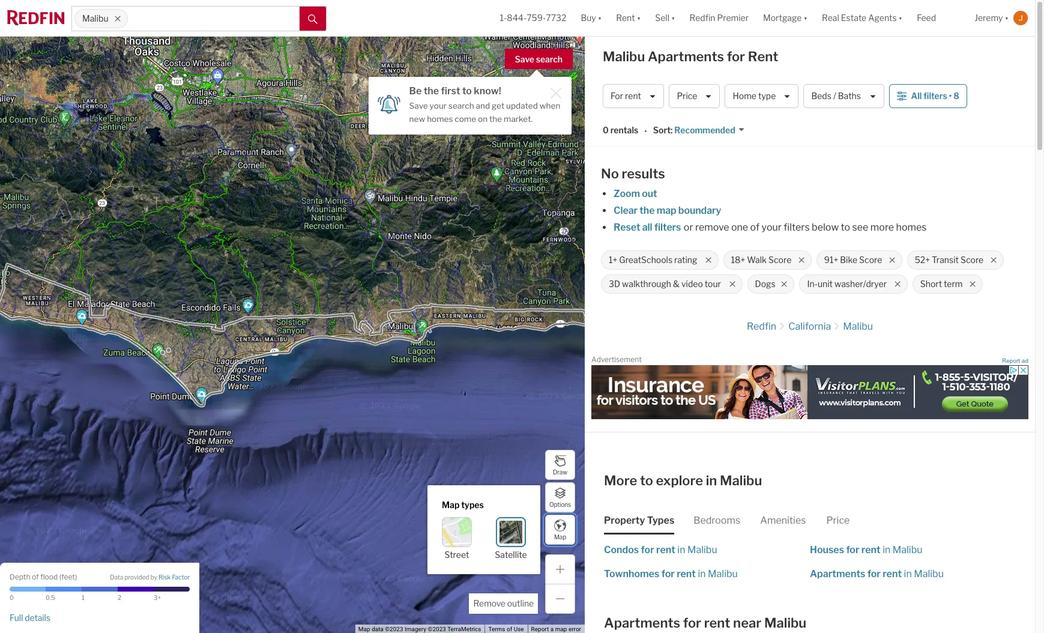 Task type: locate. For each thing, give the bounding box(es) containing it.
feed
[[918, 13, 937, 23]]

▾ right buy
[[598, 13, 602, 23]]

for for houses for rent in malibu
[[847, 544, 860, 556]]

1 vertical spatial homes
[[897, 222, 927, 233]]

map down out
[[657, 205, 677, 216]]

apartments for rent in malibu
[[811, 568, 945, 580]]

844-
[[507, 13, 527, 23]]

a
[[551, 626, 554, 633]]

street
[[445, 550, 470, 560]]

1 vertical spatial to
[[842, 222, 851, 233]]

to inside zoom out clear the map boundary reset all filters or remove one of your filters below to see more homes
[[842, 222, 851, 233]]

search up come at the left
[[449, 101, 474, 111]]

0 horizontal spatial map
[[556, 626, 567, 633]]

your inside zoom out clear the map boundary reset all filters or remove one of your filters below to see more homes
[[762, 222, 782, 233]]

3 ▾ from the left
[[672, 13, 676, 23]]

remove 91+ bike score image
[[889, 257, 896, 264]]

sort
[[654, 125, 671, 135]]

1 horizontal spatial price
[[827, 515, 850, 526]]

6 ▾ from the left
[[1006, 13, 1009, 23]]

0 vertical spatial map
[[657, 205, 677, 216]]

redfin down dogs
[[747, 321, 777, 332]]

1 vertical spatial save
[[410, 101, 428, 111]]

provided
[[125, 574, 149, 581]]

sell ▾
[[656, 13, 676, 23]]

1 horizontal spatial score
[[860, 255, 883, 265]]

price up recommended
[[677, 91, 698, 101]]

1 horizontal spatial map
[[657, 205, 677, 216]]

outline
[[508, 598, 534, 609]]

save for save search
[[515, 54, 535, 64]]

0 vertical spatial price
[[677, 91, 698, 101]]

• left sort
[[645, 126, 648, 136]]

▾ right the agents
[[899, 13, 903, 23]]

amenities element
[[761, 505, 807, 535]]

amenities
[[761, 515, 807, 526]]

map region
[[0, 0, 625, 633]]

malibu for apartments for rent in malibu
[[915, 568, 945, 580]]

apartments down townhomes
[[604, 615, 681, 631]]

the inside zoom out clear the map boundary reset all filters or remove one of your filters below to see more homes
[[640, 205, 655, 216]]

1 vertical spatial 0
[[10, 594, 14, 601]]

1 vertical spatial report
[[532, 626, 549, 633]]

1 horizontal spatial your
[[762, 222, 782, 233]]

in down condos for rent in malibu
[[698, 568, 706, 580]]

report a map error link
[[532, 626, 582, 633]]

map left data
[[359, 626, 370, 633]]

1 vertical spatial search
[[449, 101, 474, 111]]

0 vertical spatial •
[[950, 91, 953, 101]]

report left ad
[[1003, 358, 1021, 364]]

save inside save search button
[[515, 54, 535, 64]]

redfin inside button
[[690, 13, 716, 23]]

rent right buy ▾
[[617, 13, 636, 23]]

save inside save your search and get updated when new homes come on the market.
[[410, 101, 428, 111]]

ad region
[[592, 365, 1029, 419]]

0 vertical spatial homes
[[427, 114, 453, 124]]

2 horizontal spatial of
[[751, 222, 760, 233]]

updated
[[507, 101, 538, 111]]

rent down houses for rent in malibu
[[883, 568, 903, 580]]

rent for condos for rent in malibu
[[657, 544, 676, 556]]

rent
[[626, 91, 642, 101], [657, 544, 676, 556], [862, 544, 881, 556], [677, 568, 696, 580], [883, 568, 903, 580], [705, 615, 731, 631]]

▾ for rent ▾
[[637, 13, 641, 23]]

1 horizontal spatial rent
[[749, 49, 779, 64]]

• inside button
[[950, 91, 953, 101]]

1 vertical spatial map
[[556, 626, 567, 633]]

0 vertical spatial of
[[751, 222, 760, 233]]

to right first
[[463, 85, 472, 97]]

in right 'explore'
[[706, 473, 718, 488]]

1 score from the left
[[769, 255, 792, 265]]

apartments for apartments for rent in malibu
[[811, 568, 866, 580]]

3 score from the left
[[961, 255, 984, 265]]

0 horizontal spatial 0
[[10, 594, 14, 601]]

in up townhomes for rent in malibu
[[678, 544, 686, 556]]

first
[[441, 85, 461, 97]]

2 horizontal spatial map
[[555, 533, 567, 540]]

2 horizontal spatial the
[[640, 205, 655, 216]]

0 rentals •
[[603, 125, 648, 136]]

apartments down houses
[[811, 568, 866, 580]]

1 horizontal spatial 0
[[603, 125, 609, 135]]

score left remove 52+ transit score image on the right top
[[961, 255, 984, 265]]

dialog
[[428, 485, 541, 575]]

in down houses for rent in malibu
[[905, 568, 913, 580]]

your right one
[[762, 222, 782, 233]]

the
[[424, 85, 439, 97], [490, 114, 502, 124], [640, 205, 655, 216]]

submit search image
[[308, 14, 318, 24]]

1 vertical spatial rent
[[749, 49, 779, 64]]

homes right the 'more'
[[897, 222, 927, 233]]

7732
[[546, 13, 567, 23]]

beds / baths
[[812, 91, 862, 101]]

report ad
[[1003, 358, 1029, 364]]

4 ▾ from the left
[[804, 13, 808, 23]]

redfin premier button
[[683, 0, 757, 36]]

▾ for jeremy ▾
[[1006, 13, 1009, 23]]

types
[[462, 500, 484, 510]]

0 horizontal spatial save
[[410, 101, 428, 111]]

one
[[732, 222, 749, 233]]

real estate agents ▾
[[823, 13, 903, 23]]

all
[[912, 91, 923, 101]]

▾ for mortgage ▾
[[804, 13, 808, 23]]

1 vertical spatial redfin
[[747, 321, 777, 332]]

california link
[[789, 321, 832, 332]]

©2023 right imagery
[[428, 626, 446, 633]]

0 vertical spatial save
[[515, 54, 535, 64]]

remove 3d walkthrough & video tour image
[[729, 281, 736, 288]]

▾ left user photo at the top
[[1006, 13, 1009, 23]]

clear the map boundary button
[[613, 205, 722, 216]]

more
[[871, 222, 895, 233]]

rent
[[617, 13, 636, 23], [749, 49, 779, 64]]

2 horizontal spatial filters
[[924, 91, 948, 101]]

price inside button
[[677, 91, 698, 101]]

bedrooms
[[694, 515, 741, 526]]

0 horizontal spatial map
[[359, 626, 370, 633]]

for rent
[[611, 91, 642, 101]]

▾ right sell
[[672, 13, 676, 23]]

0 vertical spatial 0
[[603, 125, 609, 135]]

0 left rentals at the right
[[603, 125, 609, 135]]

• left 8
[[950, 91, 953, 101]]

estate
[[842, 13, 867, 23]]

•
[[950, 91, 953, 101], [645, 126, 648, 136]]

▾ for buy ▾
[[598, 13, 602, 23]]

rent for houses for rent in malibu
[[862, 544, 881, 556]]

91+ bike score
[[825, 255, 883, 265]]

2 vertical spatial to
[[640, 473, 654, 488]]

0 horizontal spatial of
[[32, 572, 39, 581]]

filters inside button
[[924, 91, 948, 101]]

malibu for condos for rent in malibu
[[688, 544, 718, 556]]

of left use
[[507, 626, 513, 633]]

0 up full
[[10, 594, 14, 601]]

rent up townhomes for rent in malibu
[[657, 544, 676, 556]]

the inside save your search and get updated when new homes come on the market.
[[490, 114, 502, 124]]

report inside button
[[1003, 358, 1021, 364]]

1-
[[500, 13, 507, 23]]

video
[[682, 279, 704, 289]]

homes right new
[[427, 114, 453, 124]]

greatschools
[[620, 255, 673, 265]]

save up new
[[410, 101, 428, 111]]

malibu for apartments for rent near malibu
[[765, 615, 807, 631]]

1 horizontal spatial of
[[507, 626, 513, 633]]

0 vertical spatial to
[[463, 85, 472, 97]]

1 horizontal spatial the
[[490, 114, 502, 124]]

1 horizontal spatial save
[[515, 54, 535, 64]]

explore
[[656, 473, 704, 488]]

2 vertical spatial apartments
[[604, 615, 681, 631]]

0 vertical spatial map
[[442, 500, 460, 510]]

• inside 0 rentals •
[[645, 126, 648, 136]]

rent down condos for rent in malibu
[[677, 568, 696, 580]]

score for 18+ walk score
[[769, 255, 792, 265]]

1 horizontal spatial search
[[536, 54, 563, 64]]

1 vertical spatial your
[[762, 222, 782, 233]]

dialog containing map types
[[428, 485, 541, 575]]

mortgage ▾
[[764, 13, 808, 23]]

1 horizontal spatial to
[[640, 473, 654, 488]]

rent ▾
[[617, 13, 641, 23]]

1 horizontal spatial filters
[[784, 222, 810, 233]]

for
[[611, 91, 624, 101]]

2 score from the left
[[860, 255, 883, 265]]

2 horizontal spatial to
[[842, 222, 851, 233]]

redfin left 'premier'
[[690, 13, 716, 23]]

1 ▾ from the left
[[598, 13, 602, 23]]

0 vertical spatial search
[[536, 54, 563, 64]]

search
[[536, 54, 563, 64], [449, 101, 474, 111]]

0 vertical spatial rent
[[617, 13, 636, 23]]

©2023
[[385, 626, 404, 633], [428, 626, 446, 633]]

malibu
[[82, 13, 108, 24], [603, 49, 646, 64], [844, 321, 874, 332], [720, 473, 763, 488], [688, 544, 718, 556], [893, 544, 923, 556], [708, 568, 738, 580], [915, 568, 945, 580], [765, 615, 807, 631]]

0 horizontal spatial price
[[677, 91, 698, 101]]

remove 52+ transit score image
[[991, 257, 998, 264]]

1 horizontal spatial ©2023
[[428, 626, 446, 633]]

filters left below
[[784, 222, 810, 233]]

in for apartments for rent in malibu
[[905, 568, 913, 580]]

0 horizontal spatial to
[[463, 85, 472, 97]]

0 vertical spatial report
[[1003, 358, 1021, 364]]

to right the more
[[640, 473, 654, 488]]

None search field
[[128, 7, 300, 31]]

0 horizontal spatial score
[[769, 255, 792, 265]]

1 horizontal spatial •
[[950, 91, 953, 101]]

data
[[372, 626, 384, 633]]

full details button
[[10, 613, 50, 624]]

unit
[[818, 279, 833, 289]]

the up all
[[640, 205, 655, 216]]

feet
[[61, 572, 75, 581]]

map inside 'button'
[[555, 533, 567, 540]]

recommended
[[675, 125, 736, 135]]

0 horizontal spatial ©2023
[[385, 626, 404, 633]]

0 inside 0 rentals •
[[603, 125, 609, 135]]

rent up apartments for rent in malibu at the right bottom of the page
[[862, 544, 881, 556]]

report left the a
[[532, 626, 549, 633]]

map for map
[[555, 533, 567, 540]]

0 horizontal spatial rent
[[617, 13, 636, 23]]

all
[[643, 222, 653, 233]]

rent left near
[[705, 615, 731, 631]]

91+
[[825, 255, 839, 265]]

remove short term image
[[970, 281, 977, 288]]

1 vertical spatial map
[[555, 533, 567, 540]]

0 vertical spatial your
[[430, 101, 447, 111]]

data
[[110, 574, 123, 581]]

to
[[463, 85, 472, 97], [842, 222, 851, 233], [640, 473, 654, 488]]

0.5
[[46, 594, 55, 601]]

factor
[[172, 574, 190, 581]]

for for townhomes for rent in malibu
[[662, 568, 675, 580]]

zoom out clear the map boundary reset all filters or remove one of your filters below to see more homes
[[614, 188, 927, 233]]

report for report ad
[[1003, 358, 1021, 364]]

1-844-759-7732 link
[[500, 13, 567, 23]]

5 ▾ from the left
[[899, 13, 903, 23]]

for right houses
[[847, 544, 860, 556]]

0 vertical spatial the
[[424, 85, 439, 97]]

2 vertical spatial map
[[359, 626, 370, 633]]

for
[[727, 49, 746, 64], [641, 544, 655, 556], [847, 544, 860, 556], [662, 568, 675, 580], [868, 568, 881, 580], [684, 615, 702, 631]]

1 horizontal spatial redfin
[[747, 321, 777, 332]]

terms of use
[[489, 626, 524, 633]]

search down 7732
[[536, 54, 563, 64]]

0 horizontal spatial your
[[430, 101, 447, 111]]

price button
[[670, 84, 721, 108]]

save search
[[515, 54, 563, 64]]

for down townhomes for rent in malibu
[[684, 615, 702, 631]]

rent for apartments for rent in malibu
[[883, 568, 903, 580]]

apartments up price button
[[648, 49, 725, 64]]

to left the see
[[842, 222, 851, 233]]

sort :
[[654, 125, 673, 135]]

mortgage ▾ button
[[764, 0, 808, 36]]

be the first to know! dialog
[[369, 70, 572, 134]]

▾ right 'mortgage'
[[804, 13, 808, 23]]

1
[[82, 594, 85, 601]]

save for save your search and get updated when new homes come on the market.
[[410, 101, 428, 111]]

• for rentals
[[645, 126, 648, 136]]

save down 844-
[[515, 54, 535, 64]]

score left remove 18+ walk score image on the right top
[[769, 255, 792, 265]]

1 vertical spatial of
[[32, 572, 39, 581]]

2 vertical spatial the
[[640, 205, 655, 216]]

1 horizontal spatial homes
[[897, 222, 927, 233]]

map left the types on the left bottom
[[442, 500, 460, 510]]

1 horizontal spatial map
[[442, 500, 460, 510]]

1 vertical spatial the
[[490, 114, 502, 124]]

for down condos for rent in malibu
[[662, 568, 675, 580]]

for right the condos
[[641, 544, 655, 556]]

houses
[[811, 544, 845, 556]]

1 vertical spatial apartments
[[811, 568, 866, 580]]

1 vertical spatial price
[[827, 515, 850, 526]]

homes inside save your search and get updated when new homes come on the market.
[[427, 114, 453, 124]]

for down houses for rent in malibu
[[868, 568, 881, 580]]

map
[[657, 205, 677, 216], [556, 626, 567, 633]]

map down options
[[555, 533, 567, 540]]

of right one
[[751, 222, 760, 233]]

of left flood
[[32, 572, 39, 581]]

2 vertical spatial of
[[507, 626, 513, 633]]

rating
[[675, 255, 698, 265]]

0 horizontal spatial the
[[424, 85, 439, 97]]

map data ©2023  imagery ©2023 terrametrics
[[359, 626, 482, 633]]

▾ left sell
[[637, 13, 641, 23]]

rent right 'for'
[[626, 91, 642, 101]]

redfin premier
[[690, 13, 749, 23]]

filters right all on the top of page
[[924, 91, 948, 101]]

0 horizontal spatial search
[[449, 101, 474, 111]]

your down first
[[430, 101, 447, 111]]

:
[[671, 125, 673, 135]]

remove 18+ walk score image
[[798, 257, 806, 264]]

in for townhomes for rent in malibu
[[698, 568, 706, 580]]

2 horizontal spatial score
[[961, 255, 984, 265]]

2 ▾ from the left
[[637, 13, 641, 23]]

terrametrics
[[448, 626, 482, 633]]

come
[[455, 114, 477, 124]]

rent up the "home type" button
[[749, 49, 779, 64]]

©2023 right data
[[385, 626, 404, 633]]

score left remove 91+ bike score icon
[[860, 255, 883, 265]]

0 vertical spatial apartments
[[648, 49, 725, 64]]

in up apartments for rent in malibu at the right bottom of the page
[[883, 544, 891, 556]]

1+
[[609, 255, 618, 265]]

1 vertical spatial •
[[645, 126, 648, 136]]

1 horizontal spatial report
[[1003, 358, 1021, 364]]

0 horizontal spatial •
[[645, 126, 648, 136]]

52+
[[915, 255, 931, 265]]

filters down the clear the map boundary button
[[655, 222, 682, 233]]

walk
[[748, 255, 767, 265]]

the right on
[[490, 114, 502, 124]]

agents
[[869, 13, 897, 23]]

of
[[751, 222, 760, 233], [32, 572, 39, 581], [507, 626, 513, 633]]

0 horizontal spatial report
[[532, 626, 549, 633]]

apartments for apartments for rent near malibu
[[604, 615, 681, 631]]

price up houses
[[827, 515, 850, 526]]

remove malibu image
[[114, 15, 121, 22]]

the right be
[[424, 85, 439, 97]]

• for filters
[[950, 91, 953, 101]]

map right the a
[[556, 626, 567, 633]]

0 horizontal spatial redfin
[[690, 13, 716, 23]]

0 vertical spatial redfin
[[690, 13, 716, 23]]

0 horizontal spatial homes
[[427, 114, 453, 124]]

type
[[759, 91, 776, 101]]



Task type: describe. For each thing, give the bounding box(es) containing it.
real estate agents ▾ button
[[815, 0, 910, 36]]

score for 52+ transit score
[[961, 255, 984, 265]]

new
[[410, 114, 426, 124]]

get
[[492, 101, 505, 111]]

for rent button
[[603, 84, 665, 108]]

on
[[478, 114, 488, 124]]

clear
[[614, 205, 638, 216]]

terms of use link
[[489, 626, 524, 633]]

property types element
[[604, 505, 675, 535]]

jeremy
[[975, 13, 1004, 23]]

remove dogs image
[[781, 281, 789, 288]]

buy
[[581, 13, 597, 23]]

remove outline
[[474, 598, 534, 609]]

0 for 0
[[10, 594, 14, 601]]

types
[[648, 515, 675, 526]]

for for apartments for rent in malibu
[[868, 568, 881, 580]]

▾ for sell ▾
[[672, 13, 676, 23]]

home type button
[[726, 84, 799, 108]]

options button
[[546, 482, 576, 513]]

sell ▾ button
[[656, 0, 676, 36]]

error
[[569, 626, 582, 633]]

in for more to explore in malibu
[[706, 473, 718, 488]]

in for condos for rent in malibu
[[678, 544, 686, 556]]

when
[[540, 101, 561, 111]]

walkthrough
[[623, 279, 672, 289]]

risk
[[159, 574, 171, 581]]

malibu for houses for rent in malibu
[[893, 544, 923, 556]]

terms
[[489, 626, 506, 633]]

remove 1+ greatschools rating image
[[705, 257, 712, 264]]

in for houses for rent in malibu
[[883, 544, 891, 556]]

all filters • 8 button
[[890, 84, 968, 108]]

remove
[[696, 222, 730, 233]]

1+ greatschools rating
[[609, 255, 698, 265]]

score for 91+ bike score
[[860, 255, 883, 265]]

boundary
[[679, 205, 722, 216]]

no
[[601, 166, 619, 181]]

risk factor link
[[159, 574, 190, 582]]

reset
[[614, 222, 641, 233]]

redfin for redfin
[[747, 321, 777, 332]]

of for depth of flood ( feet )
[[32, 572, 39, 581]]

rentals
[[611, 125, 639, 135]]

buy ▾ button
[[574, 0, 609, 36]]

sell ▾ button
[[648, 0, 683, 36]]

jeremy ▾
[[975, 13, 1009, 23]]

8
[[954, 91, 960, 101]]

rent for townhomes for rent in malibu
[[677, 568, 696, 580]]

flood
[[40, 572, 58, 581]]

know!
[[474, 85, 502, 97]]

0 for 0 rentals •
[[603, 125, 609, 135]]

more
[[604, 473, 638, 488]]

rent inside rent ▾ dropdown button
[[617, 13, 636, 23]]

redfin link
[[747, 321, 777, 332]]

your inside save your search and get updated when new homes come on the market.
[[430, 101, 447, 111]]

draw button
[[546, 450, 576, 480]]

malibu for more to explore in malibu
[[720, 473, 763, 488]]

for for apartments for rent near malibu
[[684, 615, 702, 631]]

zoom
[[614, 188, 641, 199]]

remove in-unit washer/dryer image
[[895, 281, 902, 288]]

report for report a map error
[[532, 626, 549, 633]]

options
[[550, 501, 571, 508]]

save your search and get updated when new homes come on the market.
[[410, 101, 561, 124]]

buy ▾
[[581, 13, 602, 23]]

in-
[[808, 279, 818, 289]]

of for terms of use
[[507, 626, 513, 633]]

1 ©2023 from the left
[[385, 626, 404, 633]]

condos for rent in malibu
[[604, 544, 718, 556]]

beds / baths button
[[804, 84, 885, 108]]

malibu for townhomes for rent in malibu
[[708, 568, 738, 580]]

bedrooms element
[[694, 505, 741, 535]]

redfin for redfin premier
[[690, 13, 716, 23]]

for down 'premier'
[[727, 49, 746, 64]]

rent inside button
[[626, 91, 642, 101]]

use
[[514, 626, 524, 633]]

malibu link
[[844, 321, 874, 332]]

washer/dryer
[[835, 279, 888, 289]]

to inside dialog
[[463, 85, 472, 97]]

mortgage ▾ button
[[757, 0, 815, 36]]

of inside zoom out clear the map boundary reset all filters or remove one of your filters below to see more homes
[[751, 222, 760, 233]]

search inside button
[[536, 54, 563, 64]]

california
[[789, 321, 832, 332]]

remove
[[474, 598, 506, 609]]

0 horizontal spatial filters
[[655, 222, 682, 233]]

2 ©2023 from the left
[[428, 626, 446, 633]]

18+
[[732, 255, 746, 265]]

&
[[674, 279, 680, 289]]

map for map data ©2023  imagery ©2023 terrametrics
[[359, 626, 370, 633]]

market.
[[504, 114, 533, 124]]

(
[[59, 572, 61, 581]]

satellite
[[495, 550, 527, 560]]

tour
[[705, 279, 722, 289]]

map for map types
[[442, 500, 460, 510]]

for for condos for rent in malibu
[[641, 544, 655, 556]]

near
[[734, 615, 762, 631]]

search inside save your search and get updated when new homes come on the market.
[[449, 101, 474, 111]]

by
[[151, 574, 157, 581]]

depth
[[10, 572, 30, 581]]

map inside zoom out clear the map boundary reset all filters or remove one of your filters below to see more homes
[[657, 205, 677, 216]]

advertisement
[[592, 355, 642, 364]]

malibu apartments for rent
[[603, 49, 779, 64]]

homes inside zoom out clear the map boundary reset all filters or remove one of your filters below to see more homes
[[897, 222, 927, 233]]

short term
[[921, 279, 963, 289]]

apartments for rent near malibu
[[604, 615, 807, 631]]

rent for apartments for rent near malibu
[[705, 615, 731, 631]]

google image
[[3, 618, 43, 633]]

user photo image
[[1014, 11, 1029, 25]]

condos
[[604, 544, 639, 556]]

rent ▾ button
[[609, 0, 648, 36]]

18+ walk score
[[732, 255, 792, 265]]

map types
[[442, 500, 484, 510]]

in-unit washer/dryer
[[808, 279, 888, 289]]

759-
[[527, 13, 546, 23]]

▾ inside dropdown button
[[899, 13, 903, 23]]

buy ▾ button
[[581, 0, 602, 36]]

price element
[[827, 505, 850, 535]]

reset all filters button
[[613, 222, 682, 233]]

full details
[[10, 613, 50, 623]]



Task type: vqa. For each thing, say whether or not it's contained in the screenshot.
Rent link
no



